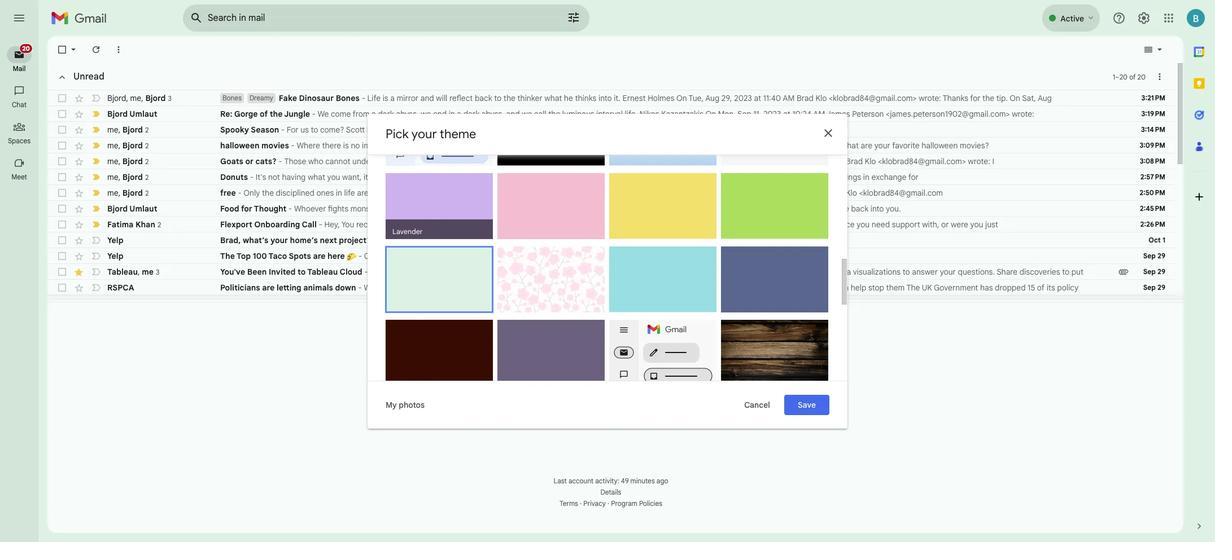 Task type: describe. For each thing, give the bounding box(es) containing it.
at left '1:38'
[[509, 125, 516, 135]]

2023 right 11,
[[763, 109, 781, 119]]

2023 up some
[[787, 156, 805, 167]]

1 vertical spatial with
[[670, 267, 685, 277]]

your
[[475, 283, 491, 293]]

on right tip.
[[1010, 93, 1020, 103]]

is down the you?
[[427, 141, 432, 151]]

conan
[[496, 141, 519, 151]]

0 horizontal spatial hey
[[735, 172, 749, 182]]

out
[[389, 251, 401, 261]]

their
[[436, 156, 453, 167]]

0 horizontal spatial should
[[386, 204, 410, 214]]

your left favorite on the right of the page
[[874, 141, 890, 151]]

0 vertical spatial i
[[992, 156, 994, 167]]

hey,
[[324, 220, 340, 230]]

7 row from the top
[[47, 185, 1174, 201]]

a left slave
[[505, 188, 509, 198]]

2 horizontal spatial abyss,
[[757, 204, 780, 214]]

fatima
[[107, 219, 133, 230]]

what down "how"
[[406, 172, 424, 182]]

2 were from the left
[[951, 220, 968, 230]]

having
[[282, 172, 306, 182]]

1 sep 29 from the top
[[1143, 252, 1165, 260]]

me for donuts
[[107, 172, 118, 182]]

bjord umlaut for food for thought
[[107, 204, 157, 214]]

- left it's
[[250, 172, 254, 182]]

1 vertical spatial put
[[1072, 267, 1084, 277]]

meet heading
[[0, 173, 38, 182]]

tue, up kazantzakis
[[689, 93, 704, 103]]

6 row from the top
[[47, 169, 1174, 185]]

0 horizontal spatial tableau
[[107, 267, 138, 277]]

project?
[[339, 235, 371, 246]]

questions.
[[958, 267, 995, 277]]

more
[[509, 235, 527, 246]]

ready??
[[722, 125, 751, 135]]

klo down luminous
[[566, 125, 578, 135]]

yelp.
[[546, 235, 563, 246]]

tue, right soft
[[743, 156, 758, 167]]

in right dream
[[567, 251, 574, 261]]

pm right '1:38'
[[534, 125, 545, 135]]

0 horizontal spatial i
[[580, 220, 582, 230]]

make
[[333, 299, 352, 309]]

no
[[557, 329, 568, 341]]

important mainly because it was sent directly to you. switch for re: gorge of the jungle
[[90, 108, 102, 120]]

looking
[[715, 220, 741, 230]]

in right the end
[[449, 109, 455, 119]]

horror.
[[446, 141, 469, 151]]

fake
[[279, 93, 297, 103]]

goats or cats? - those who cannot understand how to put their thoughts on ice should not enter into the heat of debate. friedrich nietzsche on tue, sep 12, 2023 at 4:19 pm brad klo <klobrad84@gmail.com> wrote: i
[[220, 156, 994, 167]]

search in mail image
[[186, 8, 207, 28]]

brad down goats or cats? - those who cannot understand how to put their thoughts on ice should not enter into the heat of debate. friedrich nietzsche on tue, sep 12, 2023 at 4:19 pm brad klo <klobrad84@gmail.com> wrote: i
[[588, 172, 605, 182]]

15 inside unread tab panel
[[1028, 283, 1035, 293]]

0 vertical spatial back
[[475, 93, 492, 103]]

the right call
[[548, 109, 560, 119]]

mail heading
[[0, 64, 38, 73]]

1 horizontal spatial there
[[406, 141, 425, 151]]

the left "abyss"
[[782, 204, 794, 214]]

into left you.
[[871, 204, 884, 214]]

1 · from the left
[[580, 500, 582, 508]]

1 ͏͏ from the left
[[658, 251, 660, 261]]

to right slave
[[531, 188, 539, 198]]

- right free at the left top of the page
[[238, 188, 242, 198]]

mustard option
[[609, 173, 717, 248]]

into left an
[[731, 204, 744, 214]]

is right stapp
[[390, 125, 395, 135]]

to left inform
[[705, 267, 713, 277]]

mirror
[[397, 93, 418, 103]]

in right readings
[[863, 172, 870, 182]]

pm right 2:50
[[647, 141, 658, 151]]

moods
[[559, 188, 583, 198]]

life.
[[625, 109, 638, 119]]

and down the become
[[565, 220, 578, 230]]

halloween
[[273, 299, 313, 309]]

halloween movies - where there is no imagination there is no horror. arthur conan doyle on tue, sep 12, 2023 at 2:50 pm brad klo <klobrad84@gmail.com> wrote: hey guys what are your favorite halloween movies?
[[220, 141, 989, 151]]

1 vertical spatial not
[[268, 172, 280, 182]]

🌮 image
[[347, 252, 356, 262]]

pick your theme heading
[[386, 126, 476, 141]]

on left the "mon,"
[[705, 109, 716, 119]]

the left list
[[403, 251, 415, 261]]

in right pro
[[541, 299, 548, 309]]

3 inside bjord , me , bjord 3
[[168, 94, 172, 102]]

0 vertical spatial not
[[539, 156, 550, 167]]

for right thanks
[[970, 93, 981, 103]]

important mainly because it was sent directly to you. switch for free
[[90, 187, 102, 199]]

1 horizontal spatial next
[[414, 235, 430, 246]]

into right enter
[[573, 156, 587, 167]]

free
[[220, 188, 236, 198]]

are left here
[[313, 251, 326, 261]]

row containing bjord
[[47, 90, 1174, 106]]

0 horizontal spatial need
[[377, 283, 395, 293]]

1 horizontal spatial the
[[906, 283, 920, 293]]

1 horizontal spatial he
[[564, 93, 573, 103]]

11,
[[753, 109, 761, 119]]

high contrast option
[[609, 320, 717, 386]]

food for thought - whoever fights monsters should see to it that in the process he does not become a monster. and if you gaze long enough into an abyss, the abyss will gaze back into you.
[[220, 204, 901, 214]]

tortilla-
[[496, 251, 523, 261]]

a down "reflect"
[[457, 109, 461, 119]]

sep 29 for you've been invited to tableau cloud - james peterson has invited you to join the tableau site, hcc!$8sh#dkhmc. interact with data to inform your decisions. customize data visualizations to answer your questions. share discoveries to put
[[1143, 268, 1165, 276]]

, for goats or cats? - those who cannot understand how to put their thoughts on ice should not enter into the heat of debate. friedrich nietzsche on tue, sep 12, 2023 at 4:19 pm brad klo <klobrad84@gmail.com> wrote: i
[[118, 156, 120, 166]]

main content containing unread
[[47, 36, 1184, 543]]

1 29 from the top
[[1158, 252, 1165, 260]]

5 ͏͏ from the left
[[719, 251, 721, 261]]

kazantzakis
[[661, 109, 704, 119]]

0 horizontal spatial 12,
[[478, 125, 487, 135]]

a down free - only the disciplined ones in life are free. if you are undisciplined, you are a slave to your moods and your passions. eliud kipchoge on wed, sep 13, 2023 at 1:58 pm brad klo <klobrad84@gmail.com on the top of page
[[588, 204, 592, 214]]

we for we need your help to tell them your actions save animals' lives view online rspca donate politicians are letting animals down – you can help stop them the uk government has dropped 15 of its policy
[[364, 283, 375, 293]]

1 horizontal spatial i
[[766, 172, 768, 182]]

is up cannot
[[343, 141, 349, 151]]

- left make
[[327, 299, 331, 309]]

0 vertical spatial 13,
[[515, 172, 524, 182]]

0 vertical spatial or
[[245, 156, 253, 167]]

are down inform
[[725, 283, 736, 293]]

and
[[627, 204, 641, 214]]

3 row from the top
[[47, 122, 1174, 138]]

dream
[[542, 251, 565, 261]]

get
[[220, 299, 234, 309]]

12:36
[[555, 172, 573, 182]]

1 halloween from the left
[[220, 141, 259, 151]]

refresh image
[[90, 44, 102, 55]]

brad down readings
[[827, 188, 844, 198]]

8 ͏͏ from the left
[[759, 251, 761, 261]]

to left tell
[[433, 283, 440, 293]]

brad up 10:24
[[797, 93, 814, 103]]

end
[[433, 109, 447, 119]]

site,
[[553, 267, 567, 277]]

photos
[[399, 400, 425, 410]]

dropped
[[995, 283, 1026, 293]]

exchange
[[872, 172, 907, 182]]

1 vertical spatial he
[[512, 204, 521, 214]]

are right life on the left of page
[[357, 188, 369, 198]]

save button
[[784, 395, 829, 415]]

0 horizontal spatial bones
[[222, 94, 242, 102]]

0 horizontal spatial abyss,
[[396, 109, 419, 119]]

invited
[[444, 267, 468, 277]]

wrote: up some
[[782, 141, 804, 151]]

me for goats or cats?
[[107, 156, 118, 166]]

2 halloween from the left
[[922, 141, 958, 151]]

1 vertical spatial back
[[851, 204, 869, 214]]

1 vertical spatial rancho
[[550, 299, 577, 309]]

yelp for the
[[107, 251, 123, 261]]

your up government at the right bottom of the page
[[940, 267, 956, 277]]

chat heading
[[0, 101, 38, 110]]

reflect
[[449, 93, 473, 103]]

2 for donuts
[[145, 173, 149, 182]]

unread button
[[51, 66, 109, 88]]

2 for free
[[145, 189, 149, 197]]

11:40
[[763, 93, 781, 103]]

support
[[892, 220, 920, 230]]

2 inside fatima khan 2
[[158, 220, 161, 229]]

- left life
[[362, 93, 365, 103]]

3:21 pm
[[1142, 94, 1165, 102]]

on right got.
[[467, 172, 477, 182]]

yelp for get
[[107, 299, 123, 309]]

and right mirror
[[420, 93, 434, 103]]

7 ͏͏ from the left
[[749, 251, 751, 261]]

, for spooky season - for us to come? scott stapp is that you? on tue, sep 12, 2023 at 1:38 pm brad klo <klobrad84@gmail.com> wrote: are you ready??
[[118, 125, 120, 135]]

umlaut for re: gorge of the jungle - we come from a dark abyss, we end in a dark abyss, and we call the luminous interval life. nikos kazantzakis on mon, sep 11, 2023 at 10:24 am james peterson <james.peterson1902@gmail.com> wrote:
[[130, 109, 157, 119]]

1 gb from the left
[[578, 380, 589, 390]]

- make your house a frightening sight with the help of a pro in rancho cucamonga ͏ ͏ ͏ ͏ ͏ ͏ ͏ ͏ ͏ ͏ ͏ ͏ ͏ ͏ ͏ ͏ ͏ ͏ ͏ ͏ ͏ ͏ ͏ ͏ ͏ ͏ ͏ ͏ ͏ ͏ ͏ ͏ ͏ ͏ ͏ ͏ ͏ ͏ ͏ ͏ ͏ ͏ ͏ ͏ ͏ ͏ ͏ ͏ ͏ ͏ ͏ ͏ ͏ ͏ ͏ ͏ ͏ ͏ ͏ ͏ ͏
[[325, 299, 745, 309]]

whoever
[[294, 204, 326, 214]]

your down signed
[[396, 235, 412, 246]]

the left tip.
[[983, 93, 994, 103]]

2023 up conan
[[489, 125, 507, 135]]

the right join
[[509, 267, 521, 277]]

0 vertical spatial need
[[872, 220, 890, 230]]

, for you've been invited to tableau cloud - james peterson has invited you to join the tableau site, hcc!$8sh#dkhmc. interact with data to inform your decisions. customize data visualizations to answer your questions. share discoveries to put
[[138, 267, 140, 277]]

1 horizontal spatial tableau
[[307, 267, 338, 277]]

life
[[367, 93, 381, 103]]

8 row from the top
[[47, 201, 1174, 217]]

the left thinker
[[504, 93, 515, 103]]

3:19 pm
[[1141, 110, 1165, 118]]

your right inform
[[740, 267, 756, 277]]

at left 2:50
[[619, 141, 627, 151]]

flexport onboarding call - hey, you recently signed up for your flexport seller portal account, and i just wanted to clarify what you were looking for. is there a particular service you need support with, or were you just
[[220, 220, 998, 230]]

free.
[[370, 188, 387, 198]]

1 animals from the left
[[303, 283, 333, 293]]

animals'
[[540, 283, 569, 293]]

it's
[[256, 172, 266, 182]]

thanks
[[943, 93, 968, 103]]

, for halloween movies - where there is no imagination there is no horror. arthur conan doyle on tue, sep 12, 2023 at 2:50 pm brad klo <klobrad84@gmail.com> wrote: hey guys what are your favorite halloween movies?
[[118, 140, 120, 150]]

are right guys
[[861, 141, 872, 151]]

2 ͏͏ from the left
[[668, 251, 670, 261]]

2023 down 'have'
[[769, 188, 786, 198]]

0 vertical spatial rancho
[[576, 251, 603, 261]]

0 horizontal spatial has
[[429, 267, 442, 277]]

tue, up enter
[[556, 141, 571, 151]]

wrote: down "nietzsche"
[[711, 172, 733, 182]]

policy
[[1057, 283, 1079, 293]]

a left particular
[[786, 220, 790, 230]]

1 vertical spatial has
[[980, 283, 993, 293]]

top
[[237, 251, 251, 261]]

1:38
[[518, 125, 532, 135]]

0 vertical spatial the
[[220, 251, 235, 261]]

2 no from the left
[[434, 141, 444, 151]]

with for ͏
[[529, 235, 545, 246]]

come
[[331, 109, 351, 119]]

pm right 1:58
[[813, 188, 825, 198]]

settings image
[[1137, 11, 1151, 25]]

6 ͏͏ from the left
[[729, 251, 731, 261]]

goats
[[220, 156, 243, 167]]

find
[[445, 251, 459, 261]]

2 gb from the left
[[609, 380, 620, 390]]

your right make
[[354, 299, 370, 309]]

not important switch for you've been invited to tableau cloud
[[90, 267, 102, 278]]

on up enough on the right top of the page
[[709, 188, 720, 198]]

your up frightening
[[397, 283, 413, 293]]

3 ͏͏ from the left
[[688, 251, 690, 261]]

monster.
[[594, 204, 625, 214]]

your up "monster."
[[601, 188, 617, 198]]

it.
[[614, 93, 621, 103]]

in left life on the left of page
[[336, 188, 342, 198]]

to down the spots
[[298, 267, 306, 277]]

us
[[300, 125, 309, 135]]

0 horizontal spatial 15
[[600, 380, 608, 390]]

2 data from the left
[[835, 267, 851, 277]]

used
[[622, 380, 640, 390]]

wrote: down sat,
[[1012, 109, 1034, 119]]

check
[[364, 251, 387, 261]]

2 aug from the left
[[1038, 93, 1052, 103]]

4 row from the top
[[47, 138, 1174, 154]]

0 vertical spatial can
[[751, 172, 764, 182]]

1 horizontal spatial 13,
[[757, 188, 767, 198]]

terms
[[560, 500, 578, 508]]

wrote: down "movies?"
[[968, 156, 990, 167]]

2 horizontal spatial tableau
[[522, 267, 550, 277]]

spearmint
[[394, 310, 427, 319]]

portal
[[508, 220, 530, 230]]

11 row from the top
[[47, 248, 1174, 264]]

dusk option
[[721, 246, 828, 321]]

a left pro
[[521, 299, 525, 309]]

fake dinosaur bones - life is a mirror and will reflect back to the thinker what he thinks into it. ernest holmes on tue, aug 29, 2023 at 11:40 am brad klo <klobrad84@gmail.com> wrote: thanks for the tip. on sat, aug
[[279, 93, 1052, 103]]

ernest
[[623, 93, 646, 103]]

wasabi option
[[721, 173, 828, 248]]

0 vertical spatial should
[[512, 156, 537, 167]]

5 row from the top
[[47, 154, 1174, 169]]

no conversations selected
[[557, 329, 665, 341]]

it
[[436, 204, 441, 214]]

dreamy
[[250, 94, 273, 102]]

find your next painter, plumber, and more with yelp. ͏ ͏ ͏ ͏ ͏ ͏ ͏ ͏ ͏ ͏ ͏ ͏ ͏ ͏ ͏ ͏ ͏ ͏ ͏ ͏ ͏ ͏ ͏ ͏ ͏ ͏ ͏ ͏ ͏ ͏ ͏ ͏ ͏ ͏ ͏ ͏ ͏ ͏ ͏ ͏ ͏ ͏ ͏ ͏ ͏ ͏ ͏ ͏ ͏ ͏ ͏ ͏ ͏ ͏ ͏ ͏ ͏ ͏ ͏ ͏ ͏ ͏ ͏ ͏ ͏ ͏ ͏ ͏ ͏ ͏ ͏ ͏ ͏ ͏
[[379, 235, 713, 246]]

and right moods
[[585, 188, 599, 198]]

is right life
[[383, 93, 388, 103]]

0 horizontal spatial that
[[398, 125, 412, 135]]

1 horizontal spatial abyss,
[[481, 109, 504, 119]]

1 down from the left
[[335, 283, 356, 293]]

are up get ready for halloween
[[262, 283, 275, 293]]

at left 4:19
[[807, 156, 814, 167]]

1 were from the left
[[696, 220, 713, 230]]

2 horizontal spatial there
[[764, 220, 784, 230]]

mon,
[[718, 109, 736, 119]]

unread tab panel
[[47, 63, 1174, 407]]

the left heat
[[589, 156, 601, 167]]

for down "only"
[[241, 204, 252, 214]]

thinks
[[575, 93, 596, 103]]

on right the you?
[[433, 125, 444, 135]]

bjord , me , bjord 3
[[107, 93, 172, 103]]

1 vertical spatial james
[[370, 267, 394, 277]]

and down seller
[[493, 235, 507, 246]]

1 vertical spatial cucamonga
[[579, 299, 622, 309]]

0 vertical spatial am
[[783, 93, 795, 103]]

- right call
[[319, 220, 322, 230]]

important according to google magic. switch for flexport onboarding call
[[90, 219, 102, 230]]

at left 11:40
[[754, 93, 761, 103]]

14 row from the top
[[47, 296, 1174, 312]]

1 vertical spatial that
[[443, 204, 457, 214]]

in down undisciplined,
[[459, 204, 465, 214]]

been
[[247, 267, 267, 277]]

customize
[[795, 267, 833, 277]]

me , bjord 2 for free
[[107, 188, 149, 198]]

2 · from the left
[[608, 500, 609, 508]]

10 row from the top
[[47, 233, 1174, 248]]

- right cloud
[[364, 267, 368, 277]]

policies
[[639, 500, 662, 508]]

what right guys
[[841, 141, 859, 151]]

1 just from the left
[[584, 220, 597, 230]]

blossom
[[528, 311, 556, 320]]

default option
[[386, 100, 493, 174]]

ones
[[316, 188, 334, 198]]

2 vertical spatial not
[[543, 204, 555, 214]]

2 letting from the left
[[738, 283, 761, 293]]

your right find
[[461, 251, 477, 261]]

row containing fatima khan
[[47, 217, 1174, 233]]

1 horizontal spatial bones
[[336, 93, 360, 103]]

1 vertical spatial am
[[813, 109, 825, 119]]

online
[[607, 283, 630, 293]]

want,
[[342, 172, 362, 182]]

1 horizontal spatial hey
[[806, 141, 820, 151]]

row containing rspca
[[47, 280, 1174, 296]]

0 vertical spatial wed,
[[479, 172, 497, 182]]

important mainly because it was sent directly to you. switch for halloween movies
[[90, 140, 102, 151]]

soft gray
[[728, 164, 758, 173]]

are up the 'see'
[[411, 188, 423, 198]]

are down kazantzakis
[[694, 125, 705, 135]]

government
[[934, 283, 978, 293]]

friedrich
[[660, 156, 692, 167]]

umlaut for food for thought - whoever fights monsters should see to it that in the process he does not become a monster. and if you gaze long enough into an abyss, the abyss will gaze back into you.
[[130, 204, 157, 214]]

not important switch for politicians are letting animals down
[[90, 282, 102, 294]]

free - only the disciplined ones in life are free. if you are undisciplined, you are a slave to your moods and your passions. eliud kipchoge on wed, sep 13, 2023 at 1:58 pm brad klo <klobrad84@gmail.com
[[220, 188, 943, 198]]



Task type: vqa. For each thing, say whether or not it's contained in the screenshot.
crust
no



Task type: locate. For each thing, give the bounding box(es) containing it.
me , bjord 2 for spooky
[[107, 125, 149, 135]]

2 horizontal spatial i
[[992, 156, 994, 167]]

2 horizontal spatial help
[[851, 283, 866, 293]]

oct 1
[[1149, 236, 1165, 244]]

yelp down fatima
[[107, 235, 123, 246]]

in
[[449, 109, 455, 119], [863, 172, 870, 182], [336, 188, 342, 198], [459, 204, 465, 214], [567, 251, 574, 261], [541, 299, 548, 309]]

1 not important switch from the top
[[90, 93, 102, 104]]

spaces heading
[[0, 137, 38, 146]]

yelp for brad,
[[107, 235, 123, 246]]

2 we from the left
[[522, 109, 532, 119]]

1 rspca from the left
[[107, 283, 134, 293]]

0 vertical spatial cucamonga
[[605, 251, 648, 261]]

1 horizontal spatial 1
[[1163, 236, 1165, 244]]

1 horizontal spatial down
[[792, 283, 812, 293]]

last account activity: 49 minutes ago details terms · privacy · program policies
[[554, 477, 668, 508]]

tue, up the 'horror.' in the left of the page
[[445, 125, 460, 135]]

1 gaze from the left
[[665, 204, 682, 214]]

not important switch
[[90, 93, 102, 104], [90, 235, 102, 246], [90, 251, 102, 262], [90, 267, 102, 278], [90, 282, 102, 294], [90, 298, 102, 309]]

help for politicians are letting animals down - we need your help to tell them your actions save animals' lives view online rspca donate politicians are letting animals down – you can help stop them the uk government has dropped 15 of its policy
[[415, 283, 431, 293]]

on left gray
[[731, 156, 742, 167]]

- right cats?
[[279, 156, 282, 167]]

cancel button
[[735, 395, 780, 415]]

2 me , bjord 2 from the top
[[107, 140, 149, 150]]

2 vertical spatial sep 29
[[1143, 283, 1165, 292]]

get ready for halloween
[[220, 299, 315, 309]]

me , bjord 2 for goats
[[107, 156, 149, 166]]

1 vertical spatial –
[[814, 283, 819, 293]]

3 inside 'tableau , me 3'
[[156, 268, 159, 276]]

0 horizontal spatial put
[[422, 156, 434, 167]]

with up the filled
[[529, 235, 545, 246]]

13, down gray
[[757, 188, 767, 198]]

2 for spooky season
[[145, 126, 149, 134]]

dark up stapp
[[378, 109, 394, 119]]

1 horizontal spatial put
[[1072, 267, 1084, 277]]

0 vertical spatial important according to google magic. switch
[[90, 203, 102, 215]]

with for cucamonga
[[463, 299, 478, 309]]

1 horizontal spatial them
[[886, 283, 905, 293]]

to right us
[[311, 125, 318, 135]]

data right customize
[[835, 267, 851, 277]]

0 vertical spatial 3
[[168, 94, 172, 102]]

1 dark from the left
[[378, 109, 394, 119]]

6 important mainly because it was sent directly to you. switch from the top
[[90, 187, 102, 199]]

follow link to manage storage image
[[644, 379, 656, 390]]

3 yelp from the top
[[107, 299, 123, 309]]

4 not important switch from the top
[[90, 267, 102, 278]]

pick your theme alert dialog
[[368, 100, 848, 429]]

0 horizontal spatial 1
[[1113, 73, 1115, 81]]

down up make
[[335, 283, 356, 293]]

arthur
[[471, 141, 494, 151]]

0 horizontal spatial flexport
[[220, 220, 252, 230]]

4 ͏͏ from the left
[[698, 251, 700, 261]]

1 horizontal spatial 15
[[1028, 283, 1035, 293]]

he left thinks at the left top of the page
[[564, 93, 573, 103]]

or right with,
[[941, 220, 949, 230]]

call
[[534, 109, 546, 119]]

next down hey,
[[320, 235, 337, 246]]

me , bjord 2 for halloween
[[107, 140, 149, 150]]

- left for
[[281, 125, 285, 135]]

mahogany option
[[386, 320, 493, 386]]

help up frightening
[[415, 283, 431, 293]]

0 vertical spatial that
[[398, 125, 412, 135]]

1 inside row
[[1163, 236, 1165, 244]]

1 horizontal spatial animals
[[763, 283, 790, 293]]

call
[[302, 220, 317, 230]]

<klobrad84@gmail.com>
[[829, 93, 917, 103], [580, 125, 668, 135], [692, 141, 780, 151], [878, 156, 966, 167], [621, 172, 709, 182]]

rancho up hcc!$8sh#dkhmc.
[[576, 251, 603, 261]]

1 row from the top
[[47, 90, 1174, 106]]

1 me , bjord 2 from the top
[[107, 125, 149, 135]]

1 aug from the left
[[705, 93, 719, 103]]

sep
[[737, 109, 751, 119], [462, 125, 476, 135], [572, 141, 586, 151], [760, 156, 774, 167], [499, 172, 513, 182], [741, 188, 755, 198], [1143, 252, 1156, 260], [1143, 268, 1156, 276], [1143, 283, 1156, 292], [1143, 299, 1156, 308]]

khan
[[136, 219, 155, 230]]

heat
[[603, 156, 619, 167]]

15 down discoveries at right
[[1028, 283, 1035, 293]]

help
[[415, 283, 431, 293], [851, 283, 866, 293], [494, 299, 509, 309]]

tip.
[[996, 93, 1008, 103]]

0 vertical spatial he
[[564, 93, 573, 103]]

1 umlaut from the top
[[130, 109, 157, 119]]

2:57 pm
[[1140, 173, 1165, 181]]

0.13
[[562, 380, 576, 390]]

12 row from the top
[[47, 264, 1174, 280]]

dark down "reflect"
[[463, 109, 479, 119]]

1 vertical spatial sep 29
[[1143, 268, 1165, 276]]

activity:
[[595, 477, 619, 486]]

row up wanted
[[47, 201, 1174, 217]]

advanced search options image
[[562, 6, 585, 29]]

the left uk on the bottom of page
[[906, 283, 920, 293]]

1 horizontal spatial 20
[[1138, 73, 1146, 81]]

what
[[544, 93, 562, 103], [841, 141, 859, 151], [308, 172, 325, 182], [406, 172, 424, 182], [661, 220, 679, 230]]

2 important mainly because it was sent directly to you. switch from the top
[[90, 124, 102, 136]]

1 horizontal spatial has
[[980, 283, 993, 293]]

has down the questions.
[[980, 283, 993, 293]]

am right 10:24
[[813, 109, 825, 119]]

1 horizontal spatial or
[[941, 220, 949, 230]]

to left it
[[427, 204, 434, 214]]

2 down from the left
[[792, 283, 812, 293]]

1 we from the left
[[421, 109, 431, 119]]

for right ready
[[260, 299, 271, 309]]

its
[[1047, 283, 1055, 293]]

1 horizontal spatial gb
[[609, 380, 620, 390]]

1 vertical spatial 12,
[[588, 141, 598, 151]]

season
[[251, 125, 279, 135]]

your up food for thought - whoever fights monsters should see to it that in the process he does not become a monster. and if you gaze long enough into an abyss, the abyss will gaze back into you.
[[541, 188, 557, 198]]

1 no from the left
[[351, 141, 360, 151]]

,
[[126, 93, 128, 103], [141, 93, 143, 103], [118, 125, 120, 135], [118, 140, 120, 150], [118, 156, 120, 166], [118, 172, 120, 182], [118, 188, 120, 198], [138, 267, 140, 277]]

0 horizontal spatial the
[[220, 251, 235, 261]]

the up season
[[270, 109, 283, 119]]

important mainly because it was sent directly to you. switch for goats or cats?
[[90, 156, 102, 167]]

gorge
[[234, 109, 258, 119]]

2 vertical spatial 12,
[[776, 156, 785, 167]]

important according to google magic. switch for food for thought
[[90, 203, 102, 215]]

0 horizontal spatial he
[[512, 204, 521, 214]]

3:08 pm
[[1140, 157, 1165, 165]]

1 vertical spatial will
[[819, 204, 830, 214]]

- down dinosaur
[[312, 109, 316, 119]]

for up <klobrad84@gmail.com
[[908, 172, 919, 182]]

9 row from the top
[[47, 217, 1174, 233]]

to up policy
[[1062, 267, 1070, 277]]

2 vertical spatial i
[[580, 220, 582, 230]]

· right terms
[[580, 500, 582, 508]]

to left join
[[485, 267, 492, 277]]

0 horizontal spatial help
[[415, 283, 431, 293]]

4 me , bjord 2 from the top
[[107, 172, 149, 182]]

to down and on the top of page
[[628, 220, 635, 230]]

1 horizontal spatial back
[[851, 204, 869, 214]]

klo down readings
[[846, 188, 857, 198]]

15
[[1028, 283, 1035, 293], [600, 380, 608, 390]]

1 horizontal spatial that
[[443, 204, 457, 214]]

important mainly because it was sent directly to you. switch
[[90, 108, 102, 120], [90, 124, 102, 136], [90, 140, 102, 151], [90, 156, 102, 167], [90, 172, 102, 183], [90, 187, 102, 199]]

12, up 'have'
[[776, 156, 785, 167]]

1 letting from the left
[[277, 283, 301, 293]]

100
[[253, 251, 267, 261]]

0 horizontal spatial dark
[[378, 109, 394, 119]]

1 horizontal spatial peterson
[[852, 109, 884, 119]]

1 horizontal spatial rspca
[[632, 283, 657, 293]]

2 horizontal spatial next
[[479, 251, 494, 261]]

toggle split pane mode image
[[1143, 44, 1154, 55]]

cucamonga down mustard
[[605, 251, 648, 261]]

james down check
[[370, 267, 394, 277]]

frightening
[[402, 299, 441, 309]]

to right "how"
[[412, 156, 420, 167]]

put left their
[[422, 156, 434, 167]]

1 important mainly because it was sent directly to you. switch from the top
[[90, 108, 102, 120]]

brad up friedrich
[[660, 141, 677, 151]]

pick
[[386, 126, 409, 141]]

thought
[[254, 204, 286, 214]]

1 horizontal spatial data
[[835, 267, 851, 277]]

signed
[[387, 220, 411, 230]]

brad down luminous
[[547, 125, 564, 135]]

we for we come from a dark abyss, we end in a dark abyss, and we call the luminous interval life. nikos kazantzakis on mon, sep 11, 2023 at 10:24 am james peterson <james.peterson1902@gmail.com> wrote:
[[318, 109, 329, 119]]

there down the you?
[[406, 141, 425, 151]]

taco
[[269, 251, 287, 261]]

passions.
[[619, 188, 652, 198]]

wrote: up the <james.peterson1902@gmail.com>
[[919, 93, 941, 103]]

2 29 from the top
[[1158, 268, 1165, 276]]

your up taco
[[270, 235, 288, 246]]

important mainly because it was sent directly to you. switch for spooky season
[[90, 124, 102, 136]]

row down hcc!$8sh#dkhmc.
[[47, 280, 1174, 296]]

2 them from the left
[[886, 283, 905, 293]]

0 horizontal spatial wed,
[[479, 172, 497, 182]]

1 vertical spatial hey
[[735, 172, 749, 182]]

just up the questions.
[[985, 220, 998, 230]]

2 sep 29 from the top
[[1143, 268, 1165, 276]]

soft gray option
[[721, 100, 828, 174]]

1 horizontal spatial gaze
[[832, 204, 849, 214]]

2 flexport from the left
[[455, 220, 484, 230]]

filled
[[523, 251, 540, 261]]

13,
[[515, 172, 524, 182], [757, 188, 767, 198]]

3:09 pm
[[1140, 141, 1165, 150]]

has left invited
[[429, 267, 442, 277]]

from
[[353, 109, 370, 119]]

important mainly because it was sent directly to you. switch for donuts
[[90, 172, 102, 183]]

1 vertical spatial or
[[941, 220, 949, 230]]

1 bjord umlaut from the top
[[107, 109, 157, 119]]

1 horizontal spatial flexport
[[455, 220, 484, 230]]

rancho
[[576, 251, 603, 261], [550, 299, 577, 309]]

last
[[554, 477, 567, 486]]

am
[[783, 93, 795, 103], [813, 109, 825, 119]]

politicians up ready
[[220, 283, 260, 293]]

understand
[[352, 156, 393, 167]]

no up their
[[434, 141, 444, 151]]

slave
[[511, 188, 529, 198]]

1 vertical spatial bjord umlaut
[[107, 204, 157, 214]]

2 horizontal spatial 12,
[[776, 156, 785, 167]]

he left does at the left of the page
[[512, 204, 521, 214]]

should up signed
[[386, 204, 410, 214]]

3 important mainly because it was sent directly to you. switch from the top
[[90, 140, 102, 151]]

join
[[494, 267, 507, 277]]

rose option
[[497, 173, 605, 248]]

0 horizontal spatial –
[[814, 283, 819, 293]]

brad up readings
[[846, 156, 863, 167]]

1 vertical spatial can
[[836, 283, 849, 293]]

0 horizontal spatial there
[[322, 141, 341, 151]]

sep 28
[[1143, 299, 1165, 308]]

28
[[1158, 299, 1165, 308]]

spooky season - for us to come? scott stapp is that you? on tue, sep 12, 2023 at 1:38 pm brad klo <klobrad84@gmail.com> wrote: are you ready??
[[220, 125, 751, 135]]

2 yelp from the top
[[107, 251, 123, 261]]

1 yelp from the top
[[107, 235, 123, 246]]

2 just from the left
[[985, 220, 998, 230]]

not important switch for brad, what's your home's next project?
[[90, 235, 102, 246]]

cherry
[[504, 311, 526, 320]]

0 horizontal spatial peterson
[[396, 267, 427, 277]]

1 vertical spatial yelp
[[107, 251, 123, 261]]

should down doyle at the top left
[[512, 156, 537, 167]]

– inside row
[[814, 283, 819, 293]]

3 not important switch from the top
[[90, 251, 102, 262]]

1 vertical spatial peterson
[[396, 267, 427, 277]]

me for spooky season
[[107, 125, 118, 135]]

we down dinosaur
[[318, 109, 329, 119]]

wed, up enough on the right top of the page
[[722, 188, 740, 198]]

2 for halloween movies
[[145, 141, 149, 150]]

need
[[872, 220, 890, 230], [377, 283, 395, 293]]

your inside alert dialog
[[411, 126, 437, 141]]

0 vertical spatial –
[[1115, 73, 1120, 81]]

there
[[322, 141, 341, 151], [406, 141, 425, 151], [764, 220, 784, 230]]

rancho down animals'
[[550, 299, 577, 309]]

0 horizontal spatial animals
[[303, 283, 333, 293]]

4 important mainly because it was sent directly to you. switch from the top
[[90, 156, 102, 167]]

spearmint option
[[386, 246, 493, 320]]

0 horizontal spatial data
[[687, 267, 703, 277]]

who
[[308, 156, 323, 167]]

2 20 from the left
[[1138, 73, 1146, 81]]

29,
[[721, 93, 732, 103]]

5 not important switch from the top
[[90, 282, 102, 294]]

1 politicians from the left
[[220, 283, 260, 293]]

abyss,
[[396, 109, 419, 119], [481, 109, 504, 119], [757, 204, 780, 214]]

a left mirror
[[390, 93, 395, 103]]

interval
[[596, 109, 623, 119]]

klo down heat
[[607, 172, 619, 182]]

1 data from the left
[[687, 267, 703, 277]]

1 vertical spatial umlaut
[[130, 204, 157, 214]]

Search in mail search field
[[183, 5, 590, 32]]

uk
[[922, 283, 932, 293]]

0 horizontal spatial we
[[318, 109, 329, 119]]

donuts
[[220, 172, 248, 182]]

0 vertical spatial sep 29
[[1143, 252, 1165, 260]]

just left wanted
[[584, 220, 597, 230]]

49
[[621, 477, 629, 486]]

favorite
[[892, 141, 920, 151]]

5 important mainly because it was sent directly to you. switch from the top
[[90, 172, 102, 183]]

3 sep 29 from the top
[[1143, 283, 1165, 292]]

- down disciplined
[[288, 204, 292, 214]]

important according to google magic. switch
[[90, 203, 102, 215], [90, 219, 102, 230]]

donuts - it's not having what you want, it's wanting what you've got. on wed, sep 13, 2023 at 12:36 pm brad klo <klobrad84@gmail.com> wrote: hey can i have some palm readings in exchange for
[[220, 172, 919, 182]]

0 horizontal spatial will
[[436, 93, 447, 103]]

0 horizontal spatial or
[[245, 156, 253, 167]]

wanted
[[599, 220, 626, 230]]

unread
[[73, 71, 104, 82]]

row down "monster."
[[47, 217, 1174, 233]]

abyss, up spooky season - for us to come? scott stapp is that you? on tue, sep 12, 2023 at 1:38 pm brad klo <klobrad84@gmail.com> wrote: are you ready??
[[481, 109, 504, 119]]

clarify
[[637, 220, 659, 230]]

· down details link
[[608, 500, 609, 508]]

me for free
[[107, 188, 118, 198]]

29 for politicians are letting animals down - we need your help to tell them your actions save animals' lives view online rspca donate politicians are letting animals down – you can help stop them the uk government has dropped 15 of its policy
[[1158, 283, 1165, 292]]

row
[[47, 90, 1174, 106], [47, 106, 1174, 122], [47, 122, 1174, 138], [47, 138, 1174, 154], [47, 154, 1174, 169], [47, 169, 1174, 185], [47, 185, 1174, 201], [47, 201, 1174, 217], [47, 217, 1174, 233], [47, 233, 1174, 248], [47, 248, 1174, 264], [47, 264, 1174, 280], [47, 280, 1174, 296], [47, 296, 1174, 312]]

spooky
[[220, 125, 249, 135]]

1 horizontal spatial can
[[836, 283, 849, 293]]

abyss, right an
[[757, 204, 780, 214]]

that left the you?
[[398, 125, 412, 135]]

, for donuts - it's not having what you want, it's wanting what you've got. on wed, sep 13, 2023 at 12:36 pm brad klo <klobrad84@gmail.com> wrote: hey can i have some palm readings in exchange for
[[118, 172, 120, 182]]

abyss, down mirror
[[396, 109, 419, 119]]

sat,
[[1022, 93, 1036, 103]]

tell
[[442, 283, 453, 293]]

seafoam option
[[609, 246, 717, 321]]

with,
[[922, 220, 939, 230]]

13 row from the top
[[47, 280, 1174, 296]]

2023 up goats or cats? - those who cannot understand how to put their thoughts on ice should not enter into the heat of debate. friedrich nietzsche on tue, sep 12, 2023 at 4:19 pm brad klo <klobrad84@gmail.com> wrote: i
[[600, 141, 617, 151]]

2 politicians from the left
[[687, 283, 723, 293]]

1 vertical spatial 1
[[1163, 236, 1165, 244]]

1 vertical spatial wed,
[[722, 188, 740, 198]]

0 horizontal spatial back
[[475, 93, 492, 103]]

me , bjord 2 for donuts
[[107, 172, 149, 182]]

row down wanted
[[47, 233, 1174, 248]]

1 20 from the left
[[1120, 73, 1128, 81]]

seafoam
[[616, 311, 645, 320]]

0 horizontal spatial 3
[[156, 268, 159, 276]]

mustard
[[616, 237, 643, 246]]

me for halloween movies
[[107, 140, 118, 150]]

not important switch for the top 100 taco spots are here
[[90, 251, 102, 262]]

row up "monster."
[[47, 185, 1174, 201]]

you
[[341, 220, 354, 230]]

brad, what's your home's next project?
[[220, 235, 371, 246]]

2 dark from the left
[[463, 109, 479, 119]]

5 me , bjord 2 from the top
[[107, 188, 149, 198]]

main content
[[47, 36, 1184, 543]]

1 horizontal spatial need
[[872, 220, 890, 230]]

blue
[[616, 164, 630, 173]]

29 for you've been invited to tableau cloud - james peterson has invited you to join the tableau site, hcc!$8sh#dkhmc. interact with data to inform your decisions. customize data visualizations to answer your questions. share discoveries to put
[[1158, 268, 1165, 276]]

abyss
[[796, 204, 817, 214]]

lavender
[[392, 228, 423, 237]]

you.
[[886, 204, 901, 214]]

yelp
[[107, 235, 123, 246], [107, 251, 123, 261], [107, 299, 123, 309]]

4:19
[[816, 156, 830, 167]]

1 horizontal spatial ·
[[608, 500, 609, 508]]

the
[[220, 251, 235, 261], [906, 283, 920, 293]]

3 me , bjord 2 from the top
[[107, 156, 149, 166]]

2 rspca from the left
[[632, 283, 657, 293]]

nietzsche
[[694, 156, 729, 167]]

6 not important switch from the top
[[90, 298, 102, 309]]

the up "thought"
[[262, 188, 274, 198]]

help for - make your house a frightening sight with the help of a pro in rancho cucamonga ͏ ͏ ͏ ͏ ͏ ͏ ͏ ͏ ͏ ͏ ͏ ͏ ͏ ͏ ͏ ͏ ͏ ͏ ͏ ͏ ͏ ͏ ͏ ͏ ͏ ͏ ͏ ͏ ͏ ͏ ͏ ͏ ͏ ͏ ͏ ͏ ͏ ͏ ͏ ͏ ͏ ͏ ͏ ͏ ͏ ͏ ͏ ͏ ͏ ͏ ͏ ͏ ͏ ͏ ͏ ͏ ͏ ͏ ͏ ͏ ͏
[[494, 299, 509, 309]]

1 vertical spatial need
[[377, 283, 395, 293]]

0 vertical spatial 1
[[1113, 73, 1115, 81]]

0 horizontal spatial ·
[[580, 500, 582, 508]]

need up "house"
[[377, 283, 395, 293]]

0 vertical spatial will
[[436, 93, 447, 103]]

navigation containing mail
[[0, 36, 40, 543]]

blue option
[[609, 100, 717, 174]]

2 for goats or cats?
[[145, 157, 149, 166]]

privacy link
[[583, 500, 606, 508]]

1 flexport from the left
[[220, 220, 252, 230]]

2 gaze from the left
[[832, 204, 849, 214]]

privacy
[[583, 500, 606, 508]]

1 vertical spatial i
[[766, 172, 768, 182]]

sep 29 for politicians are letting animals down - we need your help to tell them your actions save animals' lives view online rspca donate politicians are letting animals down – you can help stop them the uk government has dropped 15 of its policy
[[1143, 283, 1165, 292]]

, for free - only the disciplined ones in life are free. if you are undisciplined, you are a slave to your moods and your passions. eliud kipchoge on wed, sep 13, 2023 at 1:58 pm brad klo <klobrad84@gmail.com
[[118, 188, 120, 198]]

wanting
[[376, 172, 404, 182]]

he
[[564, 93, 573, 103], [512, 204, 521, 214]]

row down interval
[[47, 122, 1174, 138]]

0 horizontal spatial halloween
[[220, 141, 259, 151]]

2 vertical spatial 29
[[1158, 283, 1165, 292]]

eggplant option
[[497, 320, 605, 386]]

1 horizontal spatial wed,
[[722, 188, 740, 198]]

klo
[[816, 93, 827, 103], [566, 125, 578, 135], [679, 141, 690, 151], [865, 156, 876, 167], [607, 172, 619, 182], [846, 188, 857, 198]]

<klobrad84@gmail.com
[[859, 188, 943, 198]]

not left enter
[[539, 156, 550, 167]]

navigation
[[0, 36, 40, 543]]

1 horizontal spatial –
[[1115, 73, 1120, 81]]

2 row from the top
[[47, 106, 1174, 122]]

0 horizontal spatial next
[[320, 235, 337, 246]]

0 horizontal spatial letting
[[277, 283, 301, 293]]

bjord umlaut for re: gorge of the jungle
[[107, 109, 157, 119]]

0 horizontal spatial aug
[[705, 93, 719, 103]]

1 important according to google magic. switch from the top
[[90, 203, 102, 215]]

2 not important switch from the top
[[90, 235, 102, 246]]

james
[[827, 109, 850, 119], [370, 267, 394, 277]]

will up the end
[[436, 93, 447, 103]]

0 horizontal spatial them
[[455, 283, 473, 293]]

row containing tableau
[[47, 264, 1174, 280]]

2 bjord umlaut from the top
[[107, 204, 157, 214]]

what down who
[[308, 172, 325, 182]]

wed, down on
[[479, 172, 497, 182]]

cherry blossom option
[[497, 246, 605, 321]]

row down online at the bottom
[[47, 296, 1174, 312]]

discoveries
[[1020, 267, 1060, 277]]

2 umlaut from the top
[[130, 204, 157, 214]]

dark option
[[497, 100, 605, 174]]

1 horizontal spatial james
[[827, 109, 850, 119]]

wood (by: istockphoto) option
[[721, 320, 828, 386]]

help down actions
[[494, 299, 509, 309]]

with right sight
[[463, 299, 478, 309]]

pm right 4:19
[[832, 156, 844, 167]]

what up call
[[544, 93, 562, 103]]

1 horizontal spatial will
[[819, 204, 830, 214]]

3 29 from the top
[[1158, 283, 1165, 292]]

stop
[[868, 283, 884, 293]]

1:58
[[798, 188, 811, 198]]

tableau down the filled
[[522, 267, 550, 277]]

2 important according to google magic. switch from the top
[[90, 219, 102, 230]]

1 horizontal spatial 12,
[[588, 141, 598, 151]]

gb
[[578, 380, 589, 390], [609, 380, 620, 390]]

cancel
[[744, 400, 770, 410]]

gaze
[[665, 204, 682, 214], [832, 204, 849, 214]]

gmail image
[[51, 7, 112, 29]]

1 them from the left
[[455, 283, 473, 293]]

2 animals from the left
[[763, 283, 790, 293]]

your up painter,
[[437, 220, 453, 230]]

not important switch for get ready for halloween
[[90, 298, 102, 309]]

tab list
[[1184, 36, 1215, 502]]

lavender option
[[386, 173, 493, 239]]

1 vertical spatial 3
[[156, 268, 159, 276]]

nikos
[[640, 109, 659, 119]]

2 vertical spatial with
[[463, 299, 478, 309]]

mail, 20 unread messages image
[[18, 46, 32, 57]]



